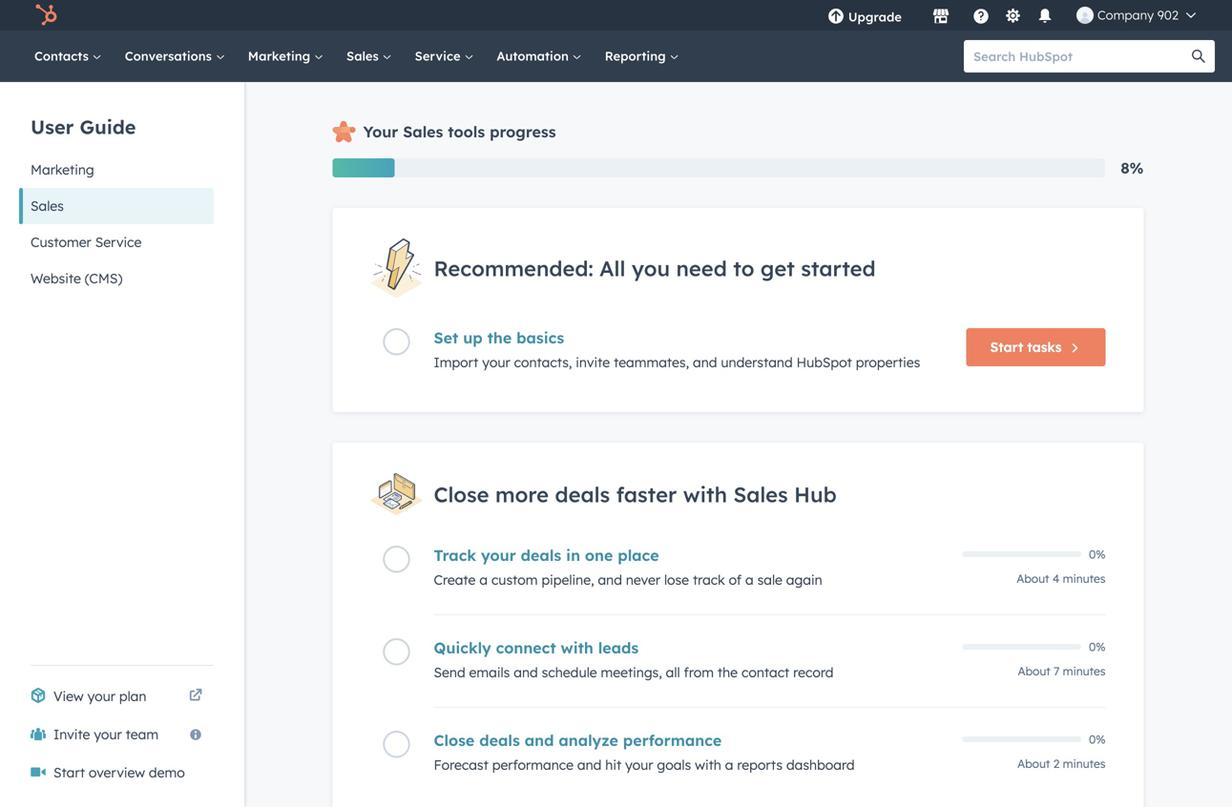 Task type: describe. For each thing, give the bounding box(es) containing it.
sales right your
[[403, 122, 443, 141]]

forecast
[[434, 757, 488, 774]]

quickly
[[434, 639, 491, 658]]

set up the basics button
[[434, 329, 951, 348]]

company 902 button
[[1065, 0, 1207, 31]]

hub
[[794, 481, 837, 508]]

service link
[[403, 31, 485, 82]]

4
[[1053, 572, 1060, 586]]

the inside the quickly connect with leads send emails and schedule meetings, all from the contact record
[[718, 664, 738, 681]]

schedule
[[542, 664, 597, 681]]

your inside set up the basics import your contacts, invite teammates, and understand hubspot properties
[[482, 354, 510, 371]]

2
[[1053, 757, 1060, 771]]

contacts
[[34, 48, 92, 64]]

place
[[618, 546, 659, 565]]

your sales tools progress progress bar
[[333, 158, 394, 178]]

user guide views element
[[19, 82, 214, 297]]

more
[[495, 481, 549, 508]]

0 horizontal spatial a
[[479, 572, 488, 588]]

deals for your
[[521, 546, 561, 565]]

track your deals in one place create a custom pipeline, and never lose track of a sale again
[[434, 546, 822, 588]]

settings image
[[1004, 8, 1022, 25]]

marketplaces button
[[921, 0, 961, 31]]

to
[[733, 255, 754, 281]]

analyze
[[559, 731, 618, 750]]

marketing inside marketing button
[[31, 161, 94, 178]]

hit
[[605, 757, 621, 774]]

0 horizontal spatial performance
[[492, 757, 574, 774]]

902
[[1157, 7, 1179, 23]]

mateo roberts image
[[1076, 7, 1094, 24]]

hubspot image
[[34, 4, 57, 27]]

team
[[126, 726, 159, 743]]

your inside close deals and analyze performance forecast performance and hit your goals with a reports dashboard
[[625, 757, 653, 774]]

start overview demo link
[[19, 754, 214, 792]]

pipeline,
[[542, 572, 594, 588]]

marketing button
[[19, 152, 214, 188]]

(cms)
[[85, 270, 123, 287]]

meetings,
[[601, 664, 662, 681]]

view your plan link
[[19, 678, 214, 716]]

quickly connect with leads button
[[434, 639, 951, 658]]

set
[[434, 329, 458, 348]]

start for start overview demo
[[53, 764, 85, 781]]

emails
[[469, 664, 510, 681]]

upgrade image
[[827, 9, 844, 26]]

0 vertical spatial with
[[683, 481, 727, 508]]

close deals and analyze performance forecast performance and hit your goals with a reports dashboard
[[434, 731, 855, 774]]

company
[[1097, 7, 1154, 23]]

get
[[761, 255, 795, 281]]

dashboard
[[786, 757, 855, 774]]

your for deals
[[481, 546, 516, 565]]

settings link
[[1001, 5, 1025, 25]]

tasks
[[1027, 339, 1062, 356]]

minutes for track your deals in one place
[[1063, 572, 1106, 586]]

0% for quickly connect with leads
[[1089, 640, 1106, 654]]

upgrade
[[848, 9, 902, 25]]

automation link
[[485, 31, 593, 82]]

track
[[434, 546, 476, 565]]

your
[[363, 122, 398, 141]]

sales up your
[[346, 48, 382, 64]]

customer
[[31, 234, 91, 251]]

notifications button
[[1029, 0, 1061, 31]]

deals for more
[[555, 481, 610, 508]]

marketplaces image
[[932, 9, 949, 26]]

need
[[676, 255, 727, 281]]

help image
[[972, 9, 990, 26]]

started
[[801, 255, 876, 281]]

automation
[[497, 48, 572, 64]]

recommended: all you need to get started
[[434, 255, 876, 281]]

customer service button
[[19, 224, 214, 261]]

all
[[666, 664, 680, 681]]

and inside track your deals in one place create a custom pipeline, and never lose track of a sale again
[[598, 572, 622, 588]]

start overview demo
[[53, 764, 185, 781]]

faster
[[616, 481, 677, 508]]

minutes for quickly connect with leads
[[1063, 664, 1106, 679]]

website (cms)
[[31, 270, 123, 287]]

minutes for close deals and analyze performance
[[1063, 757, 1106, 771]]

close for close more deals faster with sales hub
[[434, 481, 489, 508]]

view your plan
[[53, 688, 146, 705]]

invite your team
[[53, 726, 159, 743]]

with inside the quickly connect with leads send emails and schedule meetings, all from the contact record
[[561, 639, 593, 658]]

start tasks
[[990, 339, 1062, 356]]

close more deals faster with sales hub
[[434, 481, 837, 508]]

conversations link
[[113, 31, 236, 82]]

track
[[693, 572, 725, 588]]

custom
[[491, 572, 538, 588]]

search button
[[1182, 40, 1215, 73]]

conversations
[[125, 48, 215, 64]]

recommended:
[[434, 255, 593, 281]]

invite
[[576, 354, 610, 371]]

progress
[[490, 122, 556, 141]]

basics
[[516, 329, 564, 348]]

track your deals in one place button
[[434, 546, 951, 565]]

a inside close deals and analyze performance forecast performance and hit your goals with a reports dashboard
[[725, 757, 733, 774]]

invite
[[53, 726, 90, 743]]

sale
[[757, 572, 782, 588]]

user
[[31, 115, 74, 139]]

start tasks button
[[966, 329, 1106, 367]]

customer service
[[31, 234, 142, 251]]

your for plan
[[87, 688, 115, 705]]



Task type: vqa. For each thing, say whether or not it's contained in the screenshot.
user guide
yes



Task type: locate. For each thing, give the bounding box(es) containing it.
reporting
[[605, 48, 669, 64]]

website
[[31, 270, 81, 287]]

0 vertical spatial about
[[1017, 572, 1049, 586]]

start left tasks
[[990, 339, 1023, 356]]

service down sales button at top left
[[95, 234, 142, 251]]

menu containing company 902
[[814, 0, 1209, 31]]

about 7 minutes
[[1018, 664, 1106, 679]]

1 minutes from the top
[[1063, 572, 1106, 586]]

0 vertical spatial minutes
[[1063, 572, 1106, 586]]

about for track your deals in one place
[[1017, 572, 1049, 586]]

and left hit
[[577, 757, 602, 774]]

0 horizontal spatial the
[[487, 329, 512, 348]]

a right create at left
[[479, 572, 488, 588]]

send
[[434, 664, 465, 681]]

1 0% from the top
[[1089, 547, 1106, 562]]

close
[[434, 481, 489, 508], [434, 731, 475, 750]]

and down set up the basics button
[[693, 354, 717, 371]]

marketing
[[248, 48, 314, 64], [31, 161, 94, 178]]

menu item
[[915, 0, 919, 31]]

a left reports
[[725, 757, 733, 774]]

marketing left sales link
[[248, 48, 314, 64]]

2 close from the top
[[434, 731, 475, 750]]

deals inside track your deals in one place create a custom pipeline, and never lose track of a sale again
[[521, 546, 561, 565]]

and inside the quickly connect with leads send emails and schedule meetings, all from the contact record
[[514, 664, 538, 681]]

1 vertical spatial the
[[718, 664, 738, 681]]

1 vertical spatial about
[[1018, 664, 1051, 679]]

0 vertical spatial the
[[487, 329, 512, 348]]

1 horizontal spatial the
[[718, 664, 738, 681]]

0 vertical spatial deals
[[555, 481, 610, 508]]

a
[[479, 572, 488, 588], [745, 572, 754, 588], [725, 757, 733, 774]]

help button
[[965, 0, 997, 31]]

user guide
[[31, 115, 136, 139]]

up
[[463, 329, 483, 348]]

start
[[990, 339, 1023, 356], [53, 764, 85, 781]]

8%
[[1121, 158, 1144, 178]]

start down 'invite'
[[53, 764, 85, 781]]

2 minutes from the top
[[1063, 664, 1106, 679]]

in
[[566, 546, 580, 565]]

1 horizontal spatial a
[[725, 757, 733, 774]]

your inside track your deals in one place create a custom pipeline, and never lose track of a sale again
[[481, 546, 516, 565]]

1 vertical spatial deals
[[521, 546, 561, 565]]

demo
[[149, 764, 185, 781]]

2 vertical spatial minutes
[[1063, 757, 1106, 771]]

minutes right 4
[[1063, 572, 1106, 586]]

marketing link
[[236, 31, 335, 82]]

0% up about 4 minutes
[[1089, 547, 1106, 562]]

deals up forecast
[[479, 731, 520, 750]]

and inside set up the basics import your contacts, invite teammates, and understand hubspot properties
[[693, 354, 717, 371]]

minutes
[[1063, 572, 1106, 586], [1063, 664, 1106, 679], [1063, 757, 1106, 771]]

performance up goals
[[623, 731, 722, 750]]

of
[[729, 572, 742, 588]]

your left team on the left bottom
[[94, 726, 122, 743]]

3 minutes from the top
[[1063, 757, 1106, 771]]

never
[[626, 572, 660, 588]]

0% up about 2 minutes
[[1089, 733, 1106, 747]]

service
[[415, 48, 464, 64], [95, 234, 142, 251]]

company 902
[[1097, 7, 1179, 23]]

start inside button
[[990, 339, 1023, 356]]

you
[[632, 255, 670, 281]]

your up the custom at the bottom
[[481, 546, 516, 565]]

with down 'close deals and analyze performance' button
[[695, 757, 721, 774]]

your inside button
[[94, 726, 122, 743]]

notifications image
[[1036, 9, 1053, 26]]

0 vertical spatial start
[[990, 339, 1023, 356]]

1 vertical spatial performance
[[492, 757, 574, 774]]

your for team
[[94, 726, 122, 743]]

1 close from the top
[[434, 481, 489, 508]]

connect
[[496, 639, 556, 658]]

close inside close deals and analyze performance forecast performance and hit your goals with a reports dashboard
[[434, 731, 475, 750]]

close up forecast
[[434, 731, 475, 750]]

0% for close deals and analyze performance
[[1089, 733, 1106, 747]]

link opens in a new window image
[[189, 685, 202, 708], [189, 690, 202, 703]]

quickly connect with leads send emails and schedule meetings, all from the contact record
[[434, 639, 834, 681]]

1 horizontal spatial marketing
[[248, 48, 314, 64]]

about 2 minutes
[[1017, 757, 1106, 771]]

1 vertical spatial close
[[434, 731, 475, 750]]

service right sales link
[[415, 48, 464, 64]]

with right faster
[[683, 481, 727, 508]]

close deals and analyze performance button
[[434, 731, 951, 750]]

0 vertical spatial service
[[415, 48, 464, 64]]

0 vertical spatial marketing
[[248, 48, 314, 64]]

1 horizontal spatial service
[[415, 48, 464, 64]]

contacts link
[[23, 31, 113, 82]]

marketing inside marketing link
[[248, 48, 314, 64]]

1 vertical spatial 0%
[[1089, 640, 1106, 654]]

1 vertical spatial marketing
[[31, 161, 94, 178]]

your left plan
[[87, 688, 115, 705]]

all
[[599, 255, 625, 281]]

the right up
[[487, 329, 512, 348]]

deals left in
[[521, 546, 561, 565]]

2 vertical spatial deals
[[479, 731, 520, 750]]

sales
[[346, 48, 382, 64], [403, 122, 443, 141], [31, 198, 64, 214], [733, 481, 788, 508]]

1 horizontal spatial performance
[[623, 731, 722, 750]]

your sales tools progress
[[363, 122, 556, 141]]

teammates,
[[614, 354, 689, 371]]

about left 2
[[1017, 757, 1050, 771]]

3 0% from the top
[[1089, 733, 1106, 747]]

with inside close deals and analyze performance forecast performance and hit your goals with a reports dashboard
[[695, 757, 721, 774]]

create
[[434, 572, 476, 588]]

the right from
[[718, 664, 738, 681]]

Search HubSpot search field
[[964, 40, 1198, 73]]

and down connect
[[514, 664, 538, 681]]

from
[[684, 664, 714, 681]]

2 vertical spatial 0%
[[1089, 733, 1106, 747]]

0% for track your deals in one place
[[1089, 547, 1106, 562]]

2 vertical spatial with
[[695, 757, 721, 774]]

contacts,
[[514, 354, 572, 371]]

0 horizontal spatial marketing
[[31, 161, 94, 178]]

minutes right 7
[[1063, 664, 1106, 679]]

2 0% from the top
[[1089, 640, 1106, 654]]

0 horizontal spatial start
[[53, 764, 85, 781]]

0 vertical spatial performance
[[623, 731, 722, 750]]

sales left hub
[[733, 481, 788, 508]]

again
[[786, 572, 822, 588]]

your down up
[[482, 354, 510, 371]]

close left more
[[434, 481, 489, 508]]

0 horizontal spatial service
[[95, 234, 142, 251]]

with up the schedule
[[561, 639, 593, 658]]

menu
[[814, 0, 1209, 31]]

1 horizontal spatial start
[[990, 339, 1023, 356]]

about for close deals and analyze performance
[[1017, 757, 1050, 771]]

deals inside close deals and analyze performance forecast performance and hit your goals with a reports dashboard
[[479, 731, 520, 750]]

sales up the customer
[[31, 198, 64, 214]]

marketing down user
[[31, 161, 94, 178]]

about 4 minutes
[[1017, 572, 1106, 586]]

0%
[[1089, 547, 1106, 562], [1089, 640, 1106, 654], [1089, 733, 1106, 747]]

and
[[693, 354, 717, 371], [598, 572, 622, 588], [514, 664, 538, 681], [525, 731, 554, 750], [577, 757, 602, 774]]

your
[[482, 354, 510, 371], [481, 546, 516, 565], [87, 688, 115, 705], [94, 726, 122, 743], [625, 757, 653, 774]]

1 vertical spatial start
[[53, 764, 85, 781]]

lose
[[664, 572, 689, 588]]

deals right more
[[555, 481, 610, 508]]

website (cms) button
[[19, 261, 214, 297]]

minutes right 2
[[1063, 757, 1106, 771]]

deals
[[555, 481, 610, 508], [521, 546, 561, 565], [479, 731, 520, 750]]

about
[[1017, 572, 1049, 586], [1018, 664, 1051, 679], [1017, 757, 1050, 771]]

start for start tasks
[[990, 339, 1023, 356]]

and left analyze
[[525, 731, 554, 750]]

sales inside button
[[31, 198, 64, 214]]

properties
[[856, 354, 920, 371]]

sales button
[[19, 188, 214, 224]]

performance
[[623, 731, 722, 750], [492, 757, 574, 774]]

goals
[[657, 757, 691, 774]]

1 vertical spatial service
[[95, 234, 142, 251]]

1 vertical spatial with
[[561, 639, 593, 658]]

about for quickly connect with leads
[[1018, 664, 1051, 679]]

the inside set up the basics import your contacts, invite teammates, and understand hubspot properties
[[487, 329, 512, 348]]

reporting link
[[593, 31, 690, 82]]

sales link
[[335, 31, 403, 82]]

one
[[585, 546, 613, 565]]

contact
[[741, 664, 789, 681]]

understand
[[721, 354, 793, 371]]

1 vertical spatial minutes
[[1063, 664, 1106, 679]]

1 link opens in a new window image from the top
[[189, 685, 202, 708]]

the
[[487, 329, 512, 348], [718, 664, 738, 681]]

import
[[434, 354, 478, 371]]

search image
[[1192, 50, 1205, 63]]

2 link opens in a new window image from the top
[[189, 690, 202, 703]]

hubspot link
[[23, 4, 72, 27]]

tools
[[448, 122, 485, 141]]

your right hit
[[625, 757, 653, 774]]

service inside button
[[95, 234, 142, 251]]

0 vertical spatial 0%
[[1089, 547, 1106, 562]]

leads
[[598, 639, 639, 658]]

about left 7
[[1018, 664, 1051, 679]]

and down the one
[[598, 572, 622, 588]]

close for close deals and analyze performance forecast performance and hit your goals with a reports dashboard
[[434, 731, 475, 750]]

2 horizontal spatial a
[[745, 572, 754, 588]]

performance down analyze
[[492, 757, 574, 774]]

0 vertical spatial close
[[434, 481, 489, 508]]

0% up about 7 minutes on the right bottom
[[1089, 640, 1106, 654]]

about left 4
[[1017, 572, 1049, 586]]

2 vertical spatial about
[[1017, 757, 1050, 771]]

view
[[53, 688, 84, 705]]

a right of
[[745, 572, 754, 588]]



